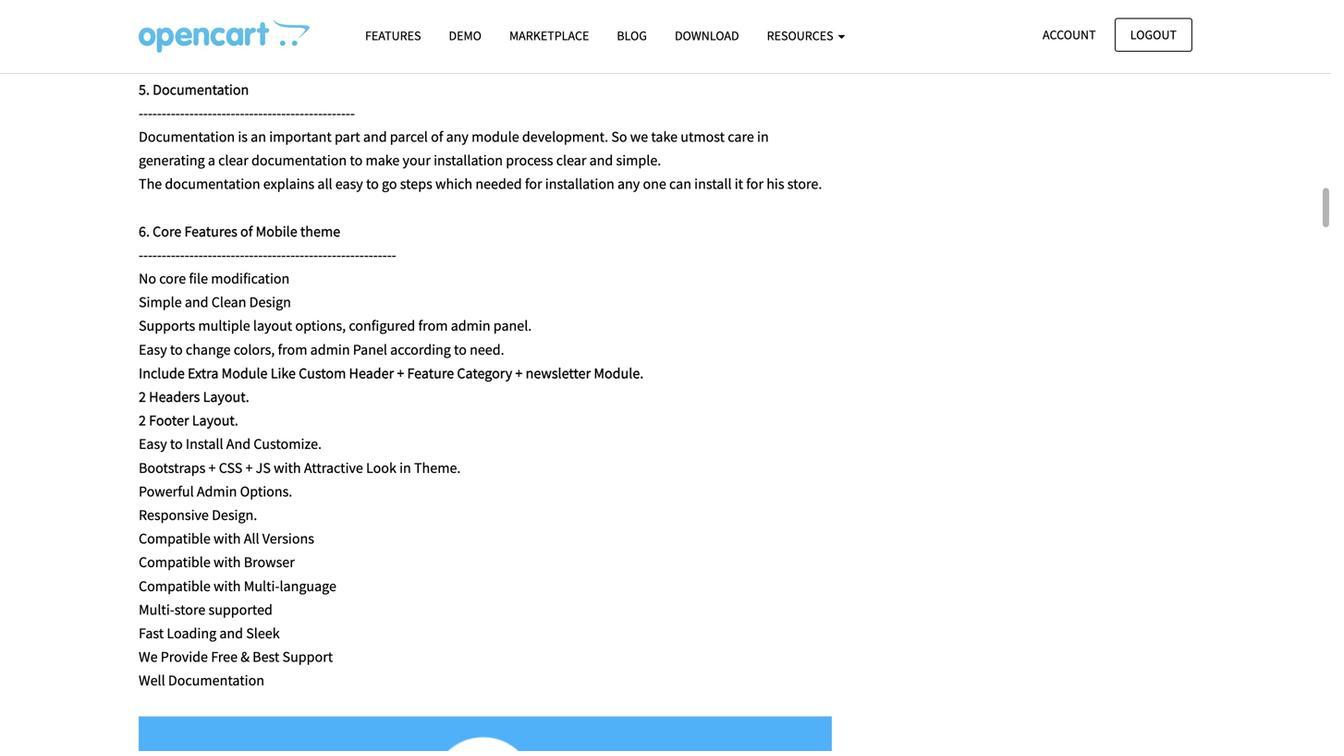 Task type: describe. For each thing, give the bounding box(es) containing it.
steps
[[400, 175, 433, 193]]

and up free
[[219, 625, 243, 643]]

so
[[383, 33, 397, 51]]

admin
[[197, 483, 237, 501]]

to up the bootstraps
[[170, 435, 183, 454]]

6. core features of mobile theme -------------------------------------------------------- no core file modification simple and clean design supports multiple layout options, configured from admin panel. easy to change colors, from admin panel according to need. include extra module like custom header + feature category + newsletter module. 2 headers layout. 2 footer layout. easy to install and customize. bootstraps + css + js with attractive look in theme. powerful admin options. responsive design. compatible with all versions compatible with browser compatible with multi-language multi-store supported fast loading and sleek we provide free & best support well documentation
[[139, 222, 644, 690]]

design
[[249, 293, 291, 312]]

we
[[630, 128, 648, 146]]

it
[[735, 175, 743, 193]]

generating
[[139, 151, 205, 170]]

well
[[139, 672, 165, 690]]

blog link
[[603, 19, 661, 52]]

we
[[139, 648, 158, 667]]

attractive
[[304, 459, 363, 477]]

css
[[219, 459, 243, 477]]

extra
[[188, 364, 219, 383]]

browser
[[244, 554, 295, 572]]

a
[[208, 151, 215, 170]]

custom
[[299, 364, 346, 383]]

core
[[159, 270, 186, 288]]

fast
[[139, 625, 164, 643]]

care
[[728, 128, 754, 146]]

demo
[[449, 27, 482, 44]]

newsletter
[[526, 364, 591, 383]]

options.
[[240, 483, 292, 501]]

need. inside 6. core features of mobile theme -------------------------------------------------------- no core file modification simple and clean design supports multiple layout options, configured from admin panel. easy to change colors, from admin panel according to need. include extra module like custom header + feature category + newsletter module. 2 headers layout. 2 footer layout. easy to install and customize. bootstraps + css + js with attractive look in theme. powerful admin options. responsive design. compatible with all versions compatible with browser compatible with multi-language multi-store supported fast loading and sleek we provide free & best support well documentation
[[470, 341, 504, 359]]

marketplace link
[[496, 19, 603, 52]]

1 vertical spatial admin
[[451, 317, 491, 335]]

1 compatible from the top
[[139, 530, 211, 548]]

0 vertical spatial multi-
[[244, 577, 280, 596]]

important
[[269, 128, 332, 146]]

opencart - latest mobile theme image
[[139, 19, 310, 53]]

module
[[222, 364, 268, 383]]

3 compatible from the top
[[139, 577, 211, 596]]

with down "customize."
[[274, 459, 301, 477]]

0 vertical spatial documentation
[[153, 80, 249, 99]]

0 vertical spatial installation
[[434, 151, 503, 170]]

multiple
[[198, 317, 250, 335]]

features inside 6. core features of mobile theme -------------------------------------------------------- no core file modification simple and clean design supports multiple layout options, configured from admin panel. easy to change colors, from admin panel according to need. include extra module like custom header + feature category + newsletter module. 2 headers layout. 2 footer layout. easy to install and customize. bootstraps + css + js with attractive look in theme. powerful admin options. responsive design. compatible with all versions compatible with browser compatible with multi-language multi-store supported fast loading and sleek we provide free & best support well documentation
[[184, 222, 237, 241]]

header
[[349, 364, 394, 383]]

1 2 from the top
[[139, 388, 146, 406]]

general settings all customization present in this theme so admin can set all layouts & module according to need.
[[139, 9, 733, 51]]

module.
[[594, 364, 644, 383]]

2 easy from the top
[[139, 435, 167, 454]]

settings
[[190, 9, 240, 28]]

& inside general settings all customization present in this theme so admin can set all layouts & module according to need.
[[556, 33, 565, 51]]

configured
[[349, 317, 415, 335]]

1 horizontal spatial installation
[[545, 175, 615, 193]]

to left go
[[366, 175, 379, 193]]

1 easy from the top
[[139, 341, 167, 359]]

colors,
[[234, 341, 275, 359]]

needed
[[476, 175, 522, 193]]

according inside 6. core features of mobile theme -------------------------------------------------------- no core file modification simple and clean design supports multiple layout options, configured from admin panel. easy to change colors, from admin panel according to need. include extra module like custom header + feature category + newsletter module. 2 headers layout. 2 footer layout. easy to install and customize. bootstraps + css + js with attractive look in theme. powerful admin options. responsive design. compatible with all versions compatible with browser compatible with multi-language multi-store supported fast loading and sleek we provide free & best support well documentation
[[390, 341, 451, 359]]

0 vertical spatial any
[[446, 128, 469, 146]]

1 vertical spatial layout.
[[192, 412, 238, 430]]

and
[[226, 435, 251, 454]]

2 clear from the left
[[556, 151, 587, 170]]

headers
[[149, 388, 200, 406]]

mobile
[[256, 222, 297, 241]]

demo link
[[435, 19, 496, 52]]

to up category
[[454, 341, 467, 359]]

an
[[251, 128, 266, 146]]

install
[[695, 175, 732, 193]]

1 for from the left
[[525, 175, 542, 193]]

+ left css
[[209, 459, 216, 477]]

of inside 6. core features of mobile theme -------------------------------------------------------- no core file modification simple and clean design supports multiple layout options, configured from admin panel. easy to change colors, from admin panel according to need. include extra module like custom header + feature category + newsletter module. 2 headers layout. 2 footer layout. easy to install and customize. bootstraps + css + js with attractive look in theme. powerful admin options. responsive design. compatible with all versions compatible with browser compatible with multi-language multi-store supported fast loading and sleek we provide free & best support well documentation
[[240, 222, 253, 241]]

features link
[[351, 19, 435, 52]]

in inside general settings all customization present in this theme so admin can set all layouts & module according to need.
[[299, 33, 311, 51]]

like
[[271, 364, 296, 383]]

one
[[643, 175, 666, 193]]

and down 'so'
[[590, 151, 613, 170]]

bootstraps
[[139, 459, 206, 477]]

1 horizontal spatial from
[[418, 317, 448, 335]]

sleek
[[246, 625, 280, 643]]

go
[[382, 175, 397, 193]]

1 clear from the left
[[218, 151, 249, 170]]

make
[[366, 151, 400, 170]]

1 vertical spatial multi-
[[139, 601, 175, 619]]

in inside 5. documentation ----------------------------------------------- documentation is an important part and parcel of any module development. so we take utmost care in generating a clear documentation to make your installation process clear and simple. the documentation explains all easy to go steps which needed for installation any one can install it for his store.
[[757, 128, 769, 146]]

1 vertical spatial documentation
[[139, 128, 235, 146]]

install
[[186, 435, 223, 454]]

no
[[139, 270, 156, 288]]

core
[[153, 222, 181, 241]]

is
[[238, 128, 248, 146]]

free
[[211, 648, 238, 667]]

look
[[366, 459, 397, 477]]

account link
[[1027, 18, 1112, 52]]

store.
[[788, 175, 822, 193]]

admin inside general settings all customization present in this theme so admin can set all layouts & module according to need.
[[400, 33, 440, 51]]

layouts
[[508, 33, 553, 51]]

supports
[[139, 317, 195, 335]]

1 vertical spatial documentation
[[165, 175, 260, 193]]

js
[[256, 459, 271, 477]]

provide
[[161, 648, 208, 667]]

according inside general settings all customization present in this theme so admin can set all layouts & module according to need.
[[618, 33, 679, 51]]

theme.
[[414, 459, 461, 477]]

& inside 6. core features of mobile theme -------------------------------------------------------- no core file modification simple and clean design supports multiple layout options, configured from admin panel. easy to change colors, from admin panel according to need. include extra module like custom header + feature category + newsletter module. 2 headers layout. 2 footer layout. easy to install and customize. bootstraps + css + js with attractive look in theme. powerful admin options. responsive design. compatible with all versions compatible with browser compatible with multi-language multi-store supported fast loading and sleek we provide free & best support well documentation
[[241, 648, 250, 667]]

simple.
[[616, 151, 661, 170]]

category
[[457, 364, 512, 383]]

0 horizontal spatial all
[[139, 33, 154, 51]]

logout
[[1131, 26, 1177, 43]]

your
[[403, 151, 431, 170]]

so
[[612, 128, 627, 146]]

loading
[[167, 625, 216, 643]]

customize.
[[254, 435, 322, 454]]

theme inside general settings all customization present in this theme so admin can set all layouts & module according to need.
[[340, 33, 380, 51]]

clean
[[211, 293, 246, 312]]

set
[[468, 33, 486, 51]]

with left browser
[[214, 554, 241, 572]]

customization
[[157, 33, 246, 51]]

2 compatible from the top
[[139, 554, 211, 572]]

resources link
[[753, 19, 859, 52]]

powerful
[[139, 483, 194, 501]]

1 horizontal spatial any
[[618, 175, 640, 193]]

options,
[[295, 317, 346, 335]]

present
[[249, 33, 296, 51]]



Task type: locate. For each thing, give the bounding box(es) containing it.
0 vertical spatial need.
[[698, 33, 733, 51]]

all inside 6. core features of mobile theme -------------------------------------------------------- no core file modification simple and clean design supports multiple layout options, configured from admin panel. easy to change colors, from admin panel according to need. include extra module like custom header + feature category + newsletter module. 2 headers layout. 2 footer layout. easy to install and customize. bootstraps + css + js with attractive look in theme. powerful admin options. responsive design. compatible with all versions compatible with browser compatible with multi-language multi-store supported fast loading and sleek we provide free & best support well documentation
[[244, 530, 259, 548]]

parcel
[[390, 128, 428, 146]]

change
[[186, 341, 231, 359]]

1 horizontal spatial according
[[618, 33, 679, 51]]

1 horizontal spatial in
[[400, 459, 411, 477]]

0 vertical spatial compatible
[[139, 530, 211, 548]]

0 vertical spatial theme
[[340, 33, 380, 51]]

and
[[363, 128, 387, 146], [590, 151, 613, 170], [185, 293, 209, 312], [219, 625, 243, 643]]

versions
[[262, 530, 314, 548]]

0 vertical spatial &
[[556, 33, 565, 51]]

module inside 5. documentation ----------------------------------------------- documentation is an important part and parcel of any module development. so we take utmost care in generating a clear documentation to make your installation process clear and simple. the documentation explains all easy to go steps which needed for installation any one can install it for his store.
[[472, 128, 519, 146]]

features
[[365, 27, 421, 44], [184, 222, 237, 241]]

and up the make
[[363, 128, 387, 146]]

account
[[1043, 26, 1096, 43]]

design.
[[212, 506, 257, 525]]

1 vertical spatial can
[[669, 175, 692, 193]]

for down "process"
[[525, 175, 542, 193]]

in right look in the bottom left of the page
[[400, 459, 411, 477]]

1 vertical spatial module
[[472, 128, 519, 146]]

for right it
[[746, 175, 764, 193]]

and down "file"
[[185, 293, 209, 312]]

all down design.
[[244, 530, 259, 548]]

in left this
[[299, 33, 311, 51]]

layout.
[[203, 388, 249, 406], [192, 412, 238, 430]]

utmost
[[681, 128, 725, 146]]

0 vertical spatial in
[[299, 33, 311, 51]]

clear right a
[[218, 151, 249, 170]]

1 vertical spatial installation
[[545, 175, 615, 193]]

+ right category
[[515, 364, 523, 383]]

2 vertical spatial documentation
[[168, 672, 264, 690]]

2 2 from the top
[[139, 412, 146, 430]]

multi- down browser
[[244, 577, 280, 596]]

documentation up generating
[[139, 128, 235, 146]]

can inside general settings all customization present in this theme so admin can set all layouts & module according to need.
[[443, 33, 465, 51]]

development.
[[522, 128, 609, 146]]

0 horizontal spatial of
[[240, 222, 253, 241]]

& right layouts on the top of page
[[556, 33, 565, 51]]

admin right so
[[400, 33, 440, 51]]

5.
[[139, 80, 150, 99]]

multi- up fast
[[139, 601, 175, 619]]

1 vertical spatial according
[[390, 341, 451, 359]]

easy up include
[[139, 341, 167, 359]]

+ left js
[[245, 459, 253, 477]]

easy down "footer"
[[139, 435, 167, 454]]

admin left 'panel.'
[[451, 317, 491, 335]]

module
[[568, 33, 615, 51], [472, 128, 519, 146]]

0 horizontal spatial any
[[446, 128, 469, 146]]

2 horizontal spatial all
[[489, 33, 505, 51]]

1 vertical spatial theme
[[300, 222, 340, 241]]

0 vertical spatial module
[[568, 33, 615, 51]]

0 horizontal spatial clear
[[218, 151, 249, 170]]

download link
[[661, 19, 753, 52]]

2 left "footer"
[[139, 412, 146, 430]]

0 vertical spatial 2
[[139, 388, 146, 406]]

1 horizontal spatial &
[[556, 33, 565, 51]]

any up which
[[446, 128, 469, 146]]

0 vertical spatial admin
[[400, 33, 440, 51]]

1 horizontal spatial can
[[669, 175, 692, 193]]

to down the supports
[[170, 341, 183, 359]]

store
[[175, 601, 206, 619]]

installation down development.
[[545, 175, 615, 193]]

0 horizontal spatial can
[[443, 33, 465, 51]]

1 horizontal spatial of
[[431, 128, 443, 146]]

1 horizontal spatial module
[[568, 33, 615, 51]]

all right set
[[489, 33, 505, 51]]

language
[[280, 577, 337, 596]]

responsive
[[139, 506, 209, 525]]

according
[[618, 33, 679, 51], [390, 341, 451, 359]]

file
[[189, 270, 208, 288]]

0 vertical spatial features
[[365, 27, 421, 44]]

0 vertical spatial documentation
[[251, 151, 347, 170]]

resources
[[767, 27, 836, 44]]

can inside 5. documentation ----------------------------------------------- documentation is an important part and parcel of any module development. so we take utmost care in generating a clear documentation to make your installation process clear and simple. the documentation explains all easy to go steps which needed for installation any one can install it for his store.
[[669, 175, 692, 193]]

0 horizontal spatial from
[[278, 341, 307, 359]]

theme left so
[[340, 33, 380, 51]]

multi-
[[244, 577, 280, 596], [139, 601, 175, 619]]

1 horizontal spatial features
[[365, 27, 421, 44]]

0 horizontal spatial admin
[[310, 341, 350, 359]]

0 horizontal spatial in
[[299, 33, 311, 51]]

0 vertical spatial layout.
[[203, 388, 249, 406]]

1 vertical spatial of
[[240, 222, 253, 241]]

2 for from the left
[[746, 175, 764, 193]]

0 vertical spatial according
[[618, 33, 679, 51]]

of
[[431, 128, 443, 146], [240, 222, 253, 241]]

1 horizontal spatial all
[[244, 530, 259, 548]]

1 vertical spatial easy
[[139, 435, 167, 454]]

0 vertical spatial from
[[418, 317, 448, 335]]

which
[[436, 175, 473, 193]]

1 horizontal spatial multi-
[[244, 577, 280, 596]]

module up "process"
[[472, 128, 519, 146]]

2 vertical spatial in
[[400, 459, 411, 477]]

documentation down free
[[168, 672, 264, 690]]

simple
[[139, 293, 182, 312]]

to
[[682, 33, 695, 51], [350, 151, 363, 170], [366, 175, 379, 193], [170, 341, 183, 359], [454, 341, 467, 359], [170, 435, 183, 454]]

all
[[317, 175, 332, 193]]

to right blog link
[[682, 33, 695, 51]]

to up easy
[[350, 151, 363, 170]]

0 horizontal spatial multi-
[[139, 601, 175, 619]]

need. inside general settings all customization present in this theme so admin can set all layouts & module according to need.
[[698, 33, 733, 51]]

of right parcel
[[431, 128, 443, 146]]

0 vertical spatial of
[[431, 128, 443, 146]]

panel.
[[494, 317, 532, 335]]

easy
[[335, 175, 363, 193]]

0 horizontal spatial for
[[525, 175, 542, 193]]

5. documentation ----------------------------------------------- documentation is an important part and parcel of any module development. so we take utmost care in generating a clear documentation to make your installation process clear and simple. the documentation explains all easy to go steps which needed for installation any one can install it for his store.
[[139, 80, 822, 193]]

his
[[767, 175, 785, 193]]

need. up category
[[470, 341, 504, 359]]

0 horizontal spatial &
[[241, 648, 250, 667]]

explains
[[263, 175, 315, 193]]

from up feature
[[418, 317, 448, 335]]

1 vertical spatial 2
[[139, 412, 146, 430]]

features right this
[[365, 27, 421, 44]]

features right core
[[184, 222, 237, 241]]

2 horizontal spatial admin
[[451, 317, 491, 335]]

layout. up install
[[192, 412, 238, 430]]

in inside 6. core features of mobile theme -------------------------------------------------------- no core file modification simple and clean design supports multiple layout options, configured from admin panel. easy to change colors, from admin panel according to need. include extra module like custom header + feature category + newsletter module. 2 headers layout. 2 footer layout. easy to install and customize. bootstraps + css + js with attractive look in theme. powerful admin options. responsive design. compatible with all versions compatible with browser compatible with multi-language multi-store supported fast loading and sleek we provide free & best support well documentation
[[400, 459, 411, 477]]

installation
[[434, 151, 503, 170], [545, 175, 615, 193]]

documentation
[[251, 151, 347, 170], [165, 175, 260, 193]]

the
[[139, 175, 162, 193]]

0 vertical spatial can
[[443, 33, 465, 51]]

download
[[675, 27, 739, 44]]

2 horizontal spatial in
[[757, 128, 769, 146]]

1 horizontal spatial for
[[746, 175, 764, 193]]

support
[[282, 648, 333, 667]]

admin
[[400, 33, 440, 51], [451, 317, 491, 335], [310, 341, 350, 359]]

1 vertical spatial &
[[241, 648, 250, 667]]

layout
[[253, 317, 292, 335]]

logout link
[[1115, 18, 1193, 52]]

documentation down customization
[[153, 80, 249, 99]]

1 vertical spatial in
[[757, 128, 769, 146]]

2 vertical spatial compatible
[[139, 577, 211, 596]]

supported
[[209, 601, 273, 619]]

1 vertical spatial from
[[278, 341, 307, 359]]

0 vertical spatial easy
[[139, 341, 167, 359]]

0 horizontal spatial installation
[[434, 151, 503, 170]]

in right "care"
[[757, 128, 769, 146]]

theme right mobile
[[300, 222, 340, 241]]

take
[[651, 128, 678, 146]]

module left blog
[[568, 33, 615, 51]]

any down simple.
[[618, 175, 640, 193]]

& right free
[[241, 648, 250, 667]]

&
[[556, 33, 565, 51], [241, 648, 250, 667]]

6.
[[139, 222, 150, 241]]

0 horizontal spatial module
[[472, 128, 519, 146]]

installation up which
[[434, 151, 503, 170]]

marketplace
[[509, 27, 589, 44]]

1 vertical spatial compatible
[[139, 554, 211, 572]]

to inside general settings all customization present in this theme so admin can set all layouts & module according to need.
[[682, 33, 695, 51]]

can
[[443, 33, 465, 51], [669, 175, 692, 193]]

all down general
[[139, 33, 154, 51]]

2 down include
[[139, 388, 146, 406]]

of inside 5. documentation ----------------------------------------------- documentation is an important part and parcel of any module development. so we take utmost care in generating a clear documentation to make your installation process clear and simple. the documentation explains all easy to go steps which needed for installation any one can install it for his store.
[[431, 128, 443, 146]]

footer
[[149, 412, 189, 430]]

layout. down module
[[203, 388, 249, 406]]

+ right the 'header'
[[397, 364, 404, 383]]

admin up custom
[[310, 341, 350, 359]]

part
[[335, 128, 360, 146]]

can right the one
[[669, 175, 692, 193]]

+
[[397, 364, 404, 383], [515, 364, 523, 383], [209, 459, 216, 477], [245, 459, 253, 477]]

1 vertical spatial any
[[618, 175, 640, 193]]

documentation inside 6. core features of mobile theme -------------------------------------------------------- no core file modification simple and clean design supports multiple layout options, configured from admin panel. easy to change colors, from admin panel according to need. include extra module like custom header + feature category + newsletter module. 2 headers layout. 2 footer layout. easy to install and customize. bootstraps + css + js with attractive look in theme. powerful admin options. responsive design. compatible with all versions compatible with browser compatible with multi-language multi-store supported fast loading and sleek we provide free & best support well documentation
[[168, 672, 264, 690]]

this
[[314, 33, 337, 51]]

can left set
[[443, 33, 465, 51]]

general
[[139, 9, 187, 28]]

modification
[[211, 270, 290, 288]]

clear
[[218, 151, 249, 170], [556, 151, 587, 170]]

theme inside 6. core features of mobile theme -------------------------------------------------------- no core file modification simple and clean design supports multiple layout options, configured from admin panel. easy to change colors, from admin panel according to need. include extra module like custom header + feature category + newsletter module. 2 headers layout. 2 footer layout. easy to install and customize. bootstraps + css + js with attractive look in theme. powerful admin options. responsive design. compatible with all versions compatible with browser compatible with multi-language multi-store supported fast loading and sleek we provide free & best support well documentation
[[300, 222, 340, 241]]

blog
[[617, 27, 647, 44]]

module inside general settings all customization present in this theme so admin can set all layouts & module according to need.
[[568, 33, 615, 51]]

1 horizontal spatial admin
[[400, 33, 440, 51]]

best
[[253, 648, 280, 667]]

theme
[[340, 33, 380, 51], [300, 222, 340, 241]]

1 horizontal spatial need.
[[698, 33, 733, 51]]

clear down development.
[[556, 151, 587, 170]]

need. right blog link
[[698, 33, 733, 51]]

documentation down a
[[165, 175, 260, 193]]

easy
[[139, 341, 167, 359], [139, 435, 167, 454]]

of left mobile
[[240, 222, 253, 241]]

0 horizontal spatial according
[[390, 341, 451, 359]]

1 vertical spatial features
[[184, 222, 237, 241]]

0 horizontal spatial need.
[[470, 341, 504, 359]]

1 horizontal spatial clear
[[556, 151, 587, 170]]

feature
[[407, 364, 454, 383]]

0 horizontal spatial features
[[184, 222, 237, 241]]

panel
[[353, 341, 387, 359]]

documentation down important
[[251, 151, 347, 170]]

with up the supported
[[214, 577, 241, 596]]

with down design.
[[214, 530, 241, 548]]

documentation
[[153, 80, 249, 99], [139, 128, 235, 146], [168, 672, 264, 690]]

2 vertical spatial admin
[[310, 341, 350, 359]]

process
[[506, 151, 553, 170]]

from up like
[[278, 341, 307, 359]]

1 vertical spatial need.
[[470, 341, 504, 359]]



Task type: vqa. For each thing, say whether or not it's contained in the screenshot.
bottom Compatible
yes



